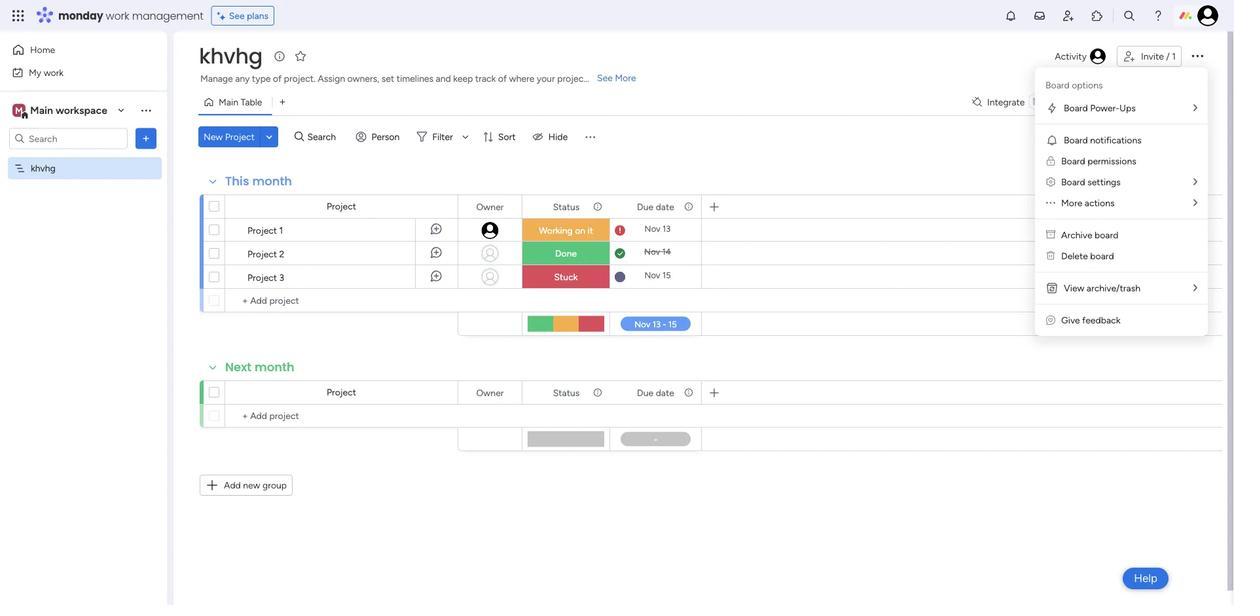 Task type: vqa. For each thing, say whether or not it's contained in the screenshot.
v2 multiple person column Image
no



Task type: describe. For each thing, give the bounding box(es) containing it.
board for delete board
[[1091, 251, 1115, 262]]

working
[[539, 225, 573, 236]]

board power-ups
[[1065, 103, 1137, 114]]

hide button
[[528, 126, 576, 147]]

khvhg list box
[[0, 155, 167, 356]]

1 status field from the top
[[550, 199, 583, 214]]

project 3
[[248, 272, 284, 283]]

filter button
[[412, 126, 474, 147]]

collapse board header image
[[1195, 97, 1205, 107]]

add new group button
[[200, 475, 293, 496]]

m
[[15, 105, 23, 116]]

delete board
[[1062, 251, 1115, 262]]

more actions
[[1062, 198, 1115, 209]]

notifications
[[1091, 135, 1142, 146]]

2
[[279, 248, 285, 259]]

invite / 1
[[1142, 51, 1177, 62]]

options
[[1073, 80, 1104, 91]]

main table
[[219, 97, 262, 108]]

/
[[1167, 51, 1171, 62]]

and
[[436, 73, 451, 84]]

month for next month
[[255, 359, 295, 376]]

This month field
[[222, 173, 296, 190]]

settings
[[1088, 177, 1121, 188]]

your
[[537, 73, 555, 84]]

board settings
[[1062, 177, 1121, 188]]

my work
[[29, 67, 64, 78]]

nov 14
[[645, 247, 671, 257]]

nov 15
[[645, 270, 671, 281]]

more inside 'link'
[[615, 72, 637, 84]]

status for 2nd 'status' field from the bottom
[[553, 201, 580, 212]]

see plans button
[[211, 6, 275, 26]]

status for 2nd 'status' field
[[553, 387, 580, 398]]

activity button
[[1050, 46, 1112, 67]]

khvhg field
[[196, 42, 266, 71]]

archive/trash
[[1087, 283, 1141, 294]]

group
[[263, 480, 287, 491]]

2 + add project text field from the top
[[232, 408, 452, 424]]

ups
[[1120, 103, 1137, 114]]

delete
[[1062, 251, 1089, 262]]

v2 search image
[[295, 130, 304, 144]]

assign
[[318, 73, 345, 84]]

view archive/trash
[[1065, 283, 1141, 294]]

set
[[382, 73, 395, 84]]

new project button
[[199, 126, 260, 147]]

1 due date field from the top
[[634, 199, 678, 214]]

project.
[[284, 73, 316, 84]]

see for see more
[[597, 72, 613, 84]]

board for board power-ups
[[1065, 103, 1089, 114]]

it
[[588, 225, 594, 236]]

working on it
[[539, 225, 594, 236]]

v2 delete line image
[[1047, 251, 1056, 262]]

board permissions
[[1062, 156, 1137, 167]]

owners,
[[348, 73, 380, 84]]

14
[[663, 247, 671, 257]]

type
[[252, 73, 271, 84]]

main for main workspace
[[30, 104, 53, 117]]

any
[[235, 73, 250, 84]]

new
[[243, 480, 260, 491]]

inbox image
[[1034, 9, 1047, 22]]

2 due from the top
[[638, 387, 654, 398]]

add view image
[[280, 97, 285, 107]]

manage any type of project. assign owners, set timelines and keep track of where your project stands.
[[200, 73, 619, 84]]

filter
[[433, 131, 453, 142]]

sort
[[498, 131, 516, 142]]

main for main table
[[219, 97, 238, 108]]

date for 2nd due date field from the top of the page
[[656, 387, 675, 398]]

list arrow image for view archive/trash
[[1194, 283, 1198, 293]]

board for board options
[[1046, 80, 1070, 91]]

board for archive board
[[1095, 230, 1119, 241]]

sort button
[[478, 126, 524, 147]]

1 of from the left
[[273, 73, 282, 84]]

notifications image
[[1005, 9, 1018, 22]]

integrate
[[988, 97, 1026, 108]]

monday work management
[[58, 8, 204, 23]]

autopilot image
[[1108, 93, 1119, 110]]

keep
[[453, 73, 473, 84]]

project 2
[[248, 248, 285, 259]]

help button
[[1124, 568, 1169, 590]]

new project
[[204, 131, 255, 142]]

board power-ups image
[[1046, 102, 1059, 115]]

board for board permissions
[[1062, 156, 1086, 167]]

board options
[[1046, 80, 1104, 91]]

next month
[[225, 359, 295, 376]]

show board description image
[[272, 50, 288, 63]]

nov 13
[[645, 224, 671, 234]]

2 owner field from the top
[[473, 386, 507, 400]]

person button
[[351, 126, 408, 147]]

owner for 2nd owner field from the bottom of the page
[[477, 201, 504, 212]]

home button
[[8, 39, 141, 60]]

workspace options image
[[140, 104, 153, 117]]

see more link
[[596, 71, 638, 85]]

see more
[[597, 72, 637, 84]]

help
[[1135, 572, 1158, 585]]

view archive/trash image
[[1046, 282, 1059, 295]]

feedback
[[1083, 315, 1121, 326]]

monday
[[58, 8, 103, 23]]

stands.
[[590, 73, 619, 84]]

timelines
[[397, 73, 434, 84]]

see for see plans
[[229, 10, 245, 21]]

1 + add project text field from the top
[[232, 293, 452, 309]]

my
[[29, 67, 41, 78]]

1 vertical spatial options image
[[140, 132, 153, 145]]

menu containing board options
[[1036, 67, 1209, 336]]

project
[[558, 73, 587, 84]]

automate
[[1124, 97, 1165, 108]]

13
[[663, 224, 671, 234]]

due date for 2nd due date field from the top of the page
[[638, 387, 675, 398]]

nov for nov 14
[[645, 247, 661, 257]]

add to favorites image
[[294, 49, 307, 63]]

main workspace
[[30, 104, 107, 117]]



Task type: locate. For each thing, give the bounding box(es) containing it.
Owner field
[[473, 199, 507, 214], [473, 386, 507, 400]]

more right more dots icon
[[1062, 198, 1083, 209]]

2 list arrow image from the top
[[1194, 198, 1198, 208]]

permissions
[[1088, 156, 1137, 167]]

1 due from the top
[[638, 201, 654, 212]]

1 vertical spatial work
[[44, 67, 64, 78]]

plans
[[247, 10, 269, 21]]

0 vertical spatial status
[[553, 201, 580, 212]]

board for board settings
[[1062, 177, 1086, 188]]

main table button
[[199, 92, 272, 113]]

list arrow image for more actions
[[1194, 198, 1198, 208]]

2 status from the top
[[553, 387, 580, 398]]

1 vertical spatial due
[[638, 387, 654, 398]]

khvhg
[[199, 42, 263, 71], [31, 163, 56, 174]]

board down board options
[[1065, 103, 1089, 114]]

+ Add project text field
[[232, 293, 452, 309], [232, 408, 452, 424]]

2 due date field from the top
[[634, 386, 678, 400]]

project inside new project "button"
[[225, 131, 255, 142]]

board notifications image
[[1046, 134, 1059, 147]]

3
[[279, 272, 284, 283]]

table
[[241, 97, 262, 108]]

main
[[219, 97, 238, 108], [30, 104, 53, 117]]

workspace selection element
[[12, 103, 109, 120]]

of
[[273, 73, 282, 84], [498, 73, 507, 84]]

nov for nov 13
[[645, 224, 661, 234]]

work for monday
[[106, 8, 129, 23]]

1 vertical spatial see
[[597, 72, 613, 84]]

nov left 14
[[645, 247, 661, 257]]

1 list arrow image from the top
[[1194, 103, 1198, 113]]

2 vertical spatial nov
[[645, 270, 661, 281]]

apps image
[[1091, 9, 1105, 22]]

2 vertical spatial list arrow image
[[1194, 283, 1198, 293]]

board notifications
[[1065, 135, 1142, 146]]

1 status from the top
[[553, 201, 580, 212]]

power-
[[1091, 103, 1120, 114]]

list arrow image for board power-ups
[[1194, 103, 1198, 113]]

0 vertical spatial nov
[[645, 224, 661, 234]]

actions
[[1085, 198, 1115, 209]]

invite
[[1142, 51, 1165, 62]]

nov left 13
[[645, 224, 661, 234]]

more right project
[[615, 72, 637, 84]]

month inside field
[[252, 173, 292, 190]]

due
[[638, 201, 654, 212], [638, 387, 654, 398]]

main left table
[[219, 97, 238, 108]]

select product image
[[12, 9, 25, 22]]

on
[[575, 225, 586, 236]]

0 vertical spatial due date field
[[634, 199, 678, 214]]

1 right /
[[1173, 51, 1177, 62]]

next
[[225, 359, 252, 376]]

1 vertical spatial owner field
[[473, 386, 507, 400]]

0 vertical spatial owner field
[[473, 199, 507, 214]]

add
[[224, 480, 241, 491]]

2 due date from the top
[[638, 387, 675, 398]]

work inside button
[[44, 67, 64, 78]]

1 vertical spatial 1
[[279, 225, 283, 236]]

workspace
[[56, 104, 107, 117]]

Search in workspace field
[[28, 131, 109, 146]]

option
[[0, 157, 167, 159]]

home
[[30, 44, 55, 55]]

0 vertical spatial work
[[106, 8, 129, 23]]

1 horizontal spatial main
[[219, 97, 238, 108]]

1 vertical spatial date
[[656, 387, 675, 398]]

date
[[656, 201, 675, 212], [656, 387, 675, 398]]

month right this
[[252, 173, 292, 190]]

board right board notifications icon
[[1065, 135, 1089, 146]]

dapulse admin menu image
[[1047, 177, 1056, 188]]

v2 done deadline image
[[615, 247, 626, 260]]

0 horizontal spatial more
[[615, 72, 637, 84]]

board right "dapulse admin menu" image
[[1062, 177, 1086, 188]]

Status field
[[550, 199, 583, 214], [550, 386, 583, 400]]

owner
[[477, 201, 504, 212], [477, 387, 504, 398]]

main inside button
[[219, 97, 238, 108]]

archive board
[[1062, 230, 1119, 241]]

board down archive board
[[1091, 251, 1115, 262]]

1 horizontal spatial options image
[[1190, 48, 1206, 63]]

arrow down image
[[458, 129, 474, 145]]

management
[[132, 8, 204, 23]]

0 vertical spatial more
[[615, 72, 637, 84]]

angle down image
[[266, 132, 273, 142]]

khvhg inside khvhg list box
[[31, 163, 56, 174]]

dapulse integrations image
[[973, 97, 983, 107]]

1 date from the top
[[656, 201, 675, 212]]

see right project
[[597, 72, 613, 84]]

board for board notifications
[[1065, 135, 1089, 146]]

activity
[[1056, 51, 1087, 62]]

2 owner from the top
[[477, 387, 504, 398]]

board up delete board
[[1095, 230, 1119, 241]]

1 up 2
[[279, 225, 283, 236]]

my work button
[[8, 62, 141, 83]]

more dots image
[[1047, 198, 1056, 209]]

main right the workspace image
[[30, 104, 53, 117]]

board
[[1095, 230, 1119, 241], [1091, 251, 1115, 262]]

0 vertical spatial board
[[1095, 230, 1119, 241]]

0 vertical spatial due date
[[638, 201, 675, 212]]

this
[[225, 173, 249, 190]]

due date
[[638, 201, 675, 212], [638, 387, 675, 398]]

v2 overdue deadline image
[[615, 224, 626, 237]]

owner for second owner field from the top
[[477, 387, 504, 398]]

board up board power-ups icon
[[1046, 80, 1070, 91]]

0 vertical spatial date
[[656, 201, 675, 212]]

1 horizontal spatial work
[[106, 8, 129, 23]]

due left column information image
[[638, 387, 654, 398]]

work
[[106, 8, 129, 23], [44, 67, 64, 78]]

khvhg down search in workspace field
[[31, 163, 56, 174]]

see left plans
[[229, 10, 245, 21]]

options image right /
[[1190, 48, 1206, 63]]

0 horizontal spatial options image
[[140, 132, 153, 145]]

0 vertical spatial + add project text field
[[232, 293, 452, 309]]

month for this month
[[252, 173, 292, 190]]

due date field left column information image
[[634, 386, 678, 400]]

0 vertical spatial 1
[[1173, 51, 1177, 62]]

invite / 1 button
[[1118, 46, 1182, 67]]

menu
[[1036, 67, 1209, 336]]

due date for second due date field from the bottom of the page
[[638, 201, 675, 212]]

hide
[[549, 131, 568, 142]]

work right the monday
[[106, 8, 129, 23]]

give feedback
[[1062, 315, 1121, 326]]

track
[[476, 73, 496, 84]]

2 status field from the top
[[550, 386, 583, 400]]

1 vertical spatial due date field
[[634, 386, 678, 400]]

0 horizontal spatial see
[[229, 10, 245, 21]]

month
[[252, 173, 292, 190], [255, 359, 295, 376]]

Search field
[[304, 128, 344, 146]]

1 vertical spatial owner
[[477, 387, 504, 398]]

invite members image
[[1063, 9, 1076, 22]]

where
[[509, 73, 535, 84]]

done
[[555, 248, 577, 259]]

project 1
[[248, 225, 283, 236]]

board right v2 permission outline icon
[[1062, 156, 1086, 167]]

1 horizontal spatial more
[[1062, 198, 1083, 209]]

0 vertical spatial see
[[229, 10, 245, 21]]

options image
[[1190, 48, 1206, 63], [140, 132, 153, 145]]

0 vertical spatial due
[[638, 201, 654, 212]]

1 vertical spatial month
[[255, 359, 295, 376]]

3 nov from the top
[[645, 270, 661, 281]]

0 horizontal spatial 1
[[279, 225, 283, 236]]

1 vertical spatial list arrow image
[[1194, 198, 1198, 208]]

menu image
[[584, 130, 597, 143]]

1 owner field from the top
[[473, 199, 507, 214]]

nov for nov 15
[[645, 270, 661, 281]]

0 horizontal spatial main
[[30, 104, 53, 117]]

see plans
[[229, 10, 269, 21]]

date left column information image
[[656, 387, 675, 398]]

1 vertical spatial more
[[1062, 198, 1083, 209]]

0 vertical spatial list arrow image
[[1194, 103, 1198, 113]]

column information image
[[684, 388, 694, 398]]

of right track
[[498, 73, 507, 84]]

month right next
[[255, 359, 295, 376]]

workspace image
[[12, 103, 26, 118]]

1 owner from the top
[[477, 201, 504, 212]]

1 due date from the top
[[638, 201, 675, 212]]

0 vertical spatial month
[[252, 173, 292, 190]]

1 horizontal spatial 1
[[1173, 51, 1177, 62]]

2 of from the left
[[498, 73, 507, 84]]

1 horizontal spatial khvhg
[[199, 42, 263, 71]]

1 vertical spatial due date
[[638, 387, 675, 398]]

0 horizontal spatial of
[[273, 73, 282, 84]]

add new group
[[224, 480, 287, 491]]

dapulse archived image
[[1047, 230, 1056, 241]]

this month
[[225, 173, 292, 190]]

main inside workspace selection element
[[30, 104, 53, 117]]

1 vertical spatial status field
[[550, 386, 583, 400]]

1 inside button
[[1173, 51, 1177, 62]]

3 list arrow image from the top
[[1194, 283, 1198, 293]]

0 horizontal spatial khvhg
[[31, 163, 56, 174]]

1 vertical spatial khvhg
[[31, 163, 56, 174]]

1 horizontal spatial see
[[597, 72, 613, 84]]

board
[[1046, 80, 1070, 91], [1065, 103, 1089, 114], [1065, 135, 1089, 146], [1062, 156, 1086, 167], [1062, 177, 1086, 188]]

work for my
[[44, 67, 64, 78]]

list arrow image
[[1194, 177, 1198, 187]]

1 vertical spatial nov
[[645, 247, 661, 257]]

v2 permission outline image
[[1047, 156, 1055, 167]]

v2 user feedback image
[[1047, 315, 1056, 326]]

due date field up nov 13 on the top of page
[[634, 199, 678, 214]]

date for second due date field from the bottom of the page
[[656, 201, 675, 212]]

list arrow image
[[1194, 103, 1198, 113], [1194, 198, 1198, 208], [1194, 283, 1198, 293]]

column information image
[[593, 201, 603, 212], [684, 201, 694, 212], [593, 388, 603, 398]]

due date left column information image
[[638, 387, 675, 398]]

person
[[372, 131, 400, 142]]

month inside field
[[255, 359, 295, 376]]

0 horizontal spatial work
[[44, 67, 64, 78]]

search everything image
[[1124, 9, 1137, 22]]

project
[[225, 131, 255, 142], [327, 201, 356, 212], [248, 225, 277, 236], [248, 248, 277, 259], [248, 272, 277, 283], [327, 387, 356, 398]]

1 vertical spatial + add project text field
[[232, 408, 452, 424]]

due up nov 13 on the top of page
[[638, 201, 654, 212]]

1 nov from the top
[[645, 224, 661, 234]]

0 vertical spatial owner
[[477, 201, 504, 212]]

Next month field
[[222, 359, 298, 376]]

1 vertical spatial status
[[553, 387, 580, 398]]

archive
[[1062, 230, 1093, 241]]

manage
[[200, 73, 233, 84]]

khvhg up any
[[199, 42, 263, 71]]

work right my
[[44, 67, 64, 78]]

1 horizontal spatial of
[[498, 73, 507, 84]]

date up 13
[[656, 201, 675, 212]]

give
[[1062, 315, 1081, 326]]

2 date from the top
[[656, 387, 675, 398]]

stuck
[[555, 272, 578, 283]]

0 vertical spatial status field
[[550, 199, 583, 214]]

gary orlando image
[[1198, 5, 1219, 26]]

nov left 15
[[645, 270, 661, 281]]

options image down workspace options icon
[[140, 132, 153, 145]]

see inside see plans button
[[229, 10, 245, 21]]

Due date field
[[634, 199, 678, 214], [634, 386, 678, 400]]

more
[[615, 72, 637, 84], [1062, 198, 1083, 209]]

0 vertical spatial khvhg
[[199, 42, 263, 71]]

due date up nov 13 on the top of page
[[638, 201, 675, 212]]

help image
[[1152, 9, 1165, 22]]

0 vertical spatial options image
[[1190, 48, 1206, 63]]

of right type
[[273, 73, 282, 84]]

view
[[1065, 283, 1085, 294]]

see inside see more 'link'
[[597, 72, 613, 84]]

2 nov from the top
[[645, 247, 661, 257]]

15
[[663, 270, 671, 281]]

see
[[229, 10, 245, 21], [597, 72, 613, 84]]

new
[[204, 131, 223, 142]]

1 vertical spatial board
[[1091, 251, 1115, 262]]



